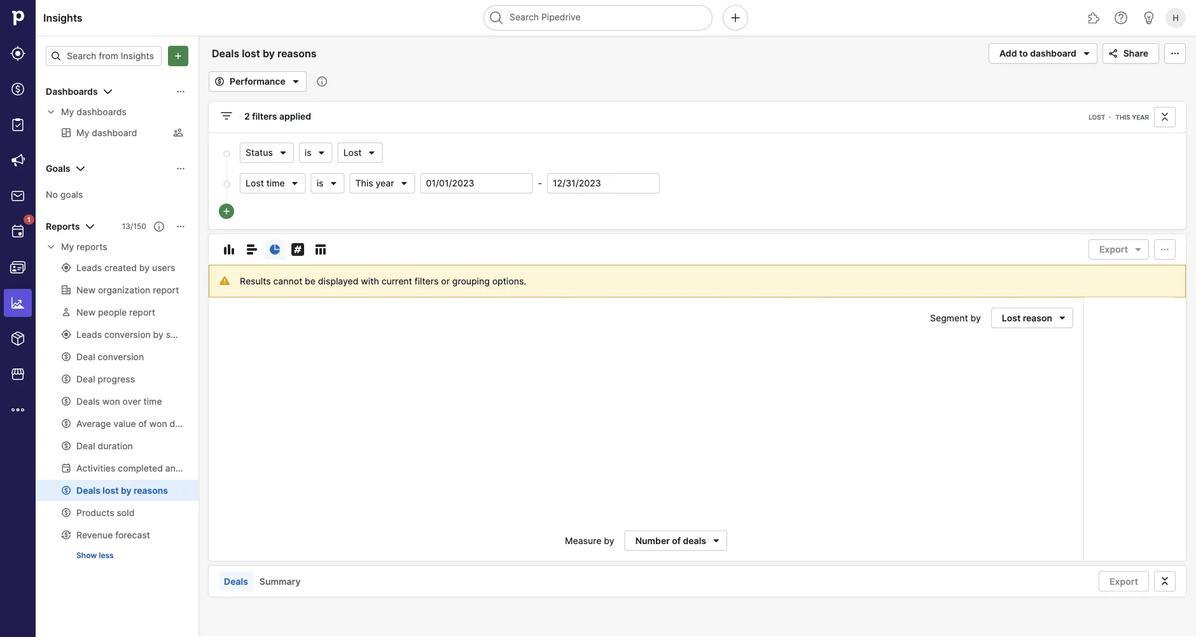 Task type: locate. For each thing, give the bounding box(es) containing it.
reports
[[46, 221, 80, 232], [77, 242, 107, 252]]

is button down applied
[[299, 143, 333, 163]]

is for status
[[305, 147, 312, 158]]

0 horizontal spatial filters
[[252, 111, 277, 122]]

filters right 2
[[252, 111, 277, 122]]

add to dashboard
[[1000, 48, 1077, 59]]

1 horizontal spatial mm/dd/yyyy text field
[[547, 173, 660, 194]]

1 vertical spatial reports
[[77, 242, 107, 252]]

is field
[[299, 143, 333, 163], [311, 173, 345, 194]]

MM/DD/YYYY text field
[[420, 173, 533, 194], [547, 173, 660, 194]]

is field down applied
[[299, 143, 333, 163]]

0 horizontal spatial mm/dd/yyyy text field
[[420, 173, 533, 194]]

color primary image
[[1079, 46, 1095, 61], [1106, 48, 1121, 59], [100, 84, 116, 99], [176, 87, 186, 97], [219, 108, 234, 123], [317, 148, 327, 158], [367, 148, 377, 158], [73, 161, 88, 176], [290, 178, 300, 188], [329, 178, 339, 188], [399, 178, 410, 188], [82, 219, 98, 234], [244, 242, 260, 257], [313, 242, 328, 257], [1131, 244, 1146, 255], [1158, 244, 1173, 255], [709, 536, 724, 546]]

be
[[305, 276, 316, 286]]

deals button
[[219, 571, 253, 592]]

1 horizontal spatial filters
[[415, 276, 439, 286]]

color primary image inside add to dashboard button
[[1079, 46, 1095, 61]]

my right color secondary icon
[[61, 107, 74, 117]]

goals
[[46, 163, 70, 174], [60, 189, 83, 200]]

0 vertical spatial dashboards
[[46, 86, 98, 97]]

performance
[[230, 76, 286, 87]]

1 vertical spatial year
[[376, 178, 394, 189]]

0 horizontal spatial year
[[376, 178, 394, 189]]

color primary image inside share "button"
[[1106, 48, 1121, 59]]

2 mm/dd/yyyy text field from the left
[[547, 173, 660, 194]]

is field down lost popup button
[[311, 173, 345, 194]]

color primary image inside number of deals button
[[709, 536, 724, 546]]

export button
[[1089, 239, 1150, 260], [1099, 571, 1150, 592]]

color primary image inside status popup button
[[278, 148, 288, 158]]

goals right no
[[60, 189, 83, 200]]

mm/dd/yyyy text field right - at the top left of page
[[547, 173, 660, 194]]

1 vertical spatial is field
[[311, 173, 345, 194]]

sales inbox image
[[10, 188, 25, 204]]

by
[[971, 313, 981, 323], [604, 535, 615, 546]]

export
[[1100, 244, 1129, 255], [1110, 576, 1139, 587]]

my right color secondary image
[[61, 242, 74, 252]]

by right measure
[[604, 535, 615, 546]]

this
[[1116, 113, 1131, 121], [355, 178, 373, 189]]

grouping
[[452, 276, 490, 286]]

is button
[[299, 143, 333, 163], [311, 173, 345, 194]]

menu item
[[0, 285, 36, 321]]

1 vertical spatial this
[[355, 178, 373, 189]]

leads image
[[10, 46, 25, 61]]

to
[[1020, 48, 1028, 59]]

1 vertical spatial export
[[1110, 576, 1139, 587]]

color warning image
[[220, 276, 230, 286]]

my reports
[[61, 242, 107, 252]]

lost time button
[[240, 173, 306, 194]]

add
[[1000, 48, 1017, 59]]

dashboards button
[[36, 81, 199, 102]]

1 vertical spatial goals
[[60, 189, 83, 200]]

0 vertical spatial this year
[[1116, 113, 1150, 121]]

this year
[[1116, 113, 1150, 121], [355, 178, 394, 189]]

info image
[[317, 76, 327, 87]]

1 vertical spatial is
[[317, 178, 324, 189]]

goals button
[[36, 158, 199, 179]]

1 vertical spatial export button
[[1099, 571, 1150, 592]]

1 menu
[[0, 0, 36, 637]]

Deals lost by reasons field
[[209, 45, 340, 62]]

or
[[441, 276, 450, 286]]

2 my from the top
[[61, 242, 74, 252]]

goals inside button
[[46, 163, 70, 174]]

1 horizontal spatial year
[[1132, 113, 1150, 121]]

0 vertical spatial is button
[[299, 143, 333, 163]]

0 horizontal spatial this year
[[355, 178, 394, 189]]

1 horizontal spatial this
[[1116, 113, 1131, 121]]

0 vertical spatial reports
[[46, 221, 80, 232]]

This year field
[[350, 173, 415, 194]]

share button
[[1103, 43, 1160, 64]]

1 vertical spatial my
[[61, 242, 74, 252]]

1 my from the top
[[61, 107, 74, 117]]

-
[[538, 178, 542, 189]]

Search from Insights text field
[[46, 46, 162, 66]]

dashboards down dashboards button
[[77, 107, 127, 117]]

1 vertical spatial is button
[[311, 173, 345, 194]]

my
[[61, 107, 74, 117], [61, 242, 74, 252]]

1 link
[[4, 215, 34, 246]]

color secondary image
[[46, 107, 56, 117]]

my for my reports
[[61, 242, 74, 252]]

summary
[[260, 576, 301, 587]]

sales assistant image
[[1142, 10, 1157, 25]]

options.
[[492, 276, 527, 286]]

by for measure by
[[604, 535, 615, 546]]

is button for this year
[[311, 173, 345, 194]]

filters
[[252, 111, 277, 122], [415, 276, 439, 286]]

0 vertical spatial is field
[[299, 143, 333, 163]]

lost inside button
[[1002, 313, 1021, 323]]

mm/dd/yyyy text field left - at the top left of page
[[420, 173, 533, 194]]

segment
[[931, 313, 969, 323]]

quick help image
[[1114, 10, 1129, 25]]

add to dashboard button
[[989, 43, 1098, 64]]

1 horizontal spatial is
[[317, 178, 324, 189]]

projects image
[[10, 117, 25, 132]]

color primary image inside lost popup button
[[367, 148, 377, 158]]

Lost field
[[338, 143, 383, 163]]

0 vertical spatial by
[[971, 313, 981, 323]]

goals up no
[[46, 163, 70, 174]]

dashboards
[[46, 86, 98, 97], [77, 107, 127, 117]]

is down applied
[[305, 147, 312, 158]]

is right time
[[317, 178, 324, 189]]

status
[[246, 147, 273, 158]]

performance button
[[209, 71, 307, 92]]

year
[[1132, 113, 1150, 121], [376, 178, 394, 189]]

this year button
[[350, 173, 415, 194]]

marketplace image
[[10, 367, 25, 382]]

campaigns image
[[10, 153, 25, 168]]

no
[[46, 189, 58, 200]]

0 vertical spatial is
[[305, 147, 312, 158]]

quick add image
[[728, 10, 743, 25]]

year inside popup button
[[376, 178, 394, 189]]

insights
[[43, 11, 83, 24]]

show less
[[76, 551, 114, 560]]

1 vertical spatial this year
[[355, 178, 394, 189]]

color secondary image
[[46, 242, 56, 252]]

0 horizontal spatial by
[[604, 535, 615, 546]]

lost reason button
[[992, 308, 1074, 328]]

filters left or
[[415, 276, 439, 286]]

dashboards up color secondary icon
[[46, 86, 98, 97]]

reports right color secondary image
[[77, 242, 107, 252]]

1 vertical spatial by
[[604, 535, 615, 546]]

by right 'segment'
[[971, 313, 981, 323]]

deals
[[224, 576, 248, 587]]

my dashboards
[[61, 107, 127, 117]]

0 horizontal spatial is
[[305, 147, 312, 158]]

color primary inverted image
[[222, 206, 232, 216]]

lost
[[1089, 113, 1106, 121], [344, 147, 362, 158], [246, 178, 264, 189], [1002, 313, 1021, 323]]

0 vertical spatial my
[[61, 107, 74, 117]]

0 horizontal spatial this
[[355, 178, 373, 189]]

cannot
[[273, 276, 303, 286]]

0 vertical spatial filters
[[252, 111, 277, 122]]

status button
[[240, 143, 294, 163]]

displayed
[[318, 276, 359, 286]]

reports up color secondary image
[[46, 221, 80, 232]]

is button down lost popup button
[[311, 173, 345, 194]]

1 horizontal spatial by
[[971, 313, 981, 323]]

with
[[361, 276, 379, 286]]

is
[[305, 147, 312, 158], [317, 178, 324, 189]]

0 vertical spatial goals
[[46, 163, 70, 174]]

color primary image
[[1168, 48, 1183, 59], [51, 51, 61, 61], [288, 74, 303, 89], [212, 76, 227, 87], [1158, 112, 1173, 122], [278, 148, 288, 158], [176, 164, 186, 174], [154, 222, 164, 232], [176, 222, 186, 232], [222, 242, 237, 257], [267, 242, 283, 257], [290, 242, 306, 257], [1055, 313, 1071, 323], [1158, 576, 1173, 587]]

0 vertical spatial year
[[1132, 113, 1150, 121]]

color primary image inside lost reason button
[[1055, 313, 1071, 323]]



Task type: describe. For each thing, give the bounding box(es) containing it.
0 vertical spatial export
[[1100, 244, 1129, 255]]

color primary image inside this year popup button
[[399, 178, 410, 188]]

measure
[[565, 535, 602, 546]]

products image
[[10, 331, 25, 346]]

deals
[[683, 535, 707, 546]]

of
[[672, 535, 681, 546]]

segment by
[[931, 313, 981, 323]]

2
[[244, 111, 250, 122]]

Lost time field
[[240, 173, 306, 194]]

current
[[382, 276, 412, 286]]

measure by
[[565, 535, 615, 546]]

lost reason
[[1002, 313, 1053, 323]]

color primary image inside "goals" button
[[73, 161, 88, 176]]

is button for lost
[[299, 143, 333, 163]]

1
[[27, 216, 31, 223]]

Search Pipedrive field
[[484, 5, 713, 31]]

color primary inverted image
[[171, 51, 186, 61]]

is field for this year
[[311, 173, 345, 194]]

1 horizontal spatial this year
[[1116, 113, 1150, 121]]

results
[[240, 276, 271, 286]]

this year inside popup button
[[355, 178, 394, 189]]

less
[[99, 551, 114, 560]]

deals image
[[10, 81, 25, 97]]

lost button
[[338, 143, 383, 163]]

dashboard
[[1031, 48, 1077, 59]]

this inside popup button
[[355, 178, 373, 189]]

my for my dashboards
[[61, 107, 74, 117]]

results cannot be displayed with current filters or grouping options.
[[240, 276, 527, 286]]

h button
[[1164, 5, 1189, 31]]

home image
[[8, 8, 27, 27]]

lost time
[[246, 178, 285, 189]]

Status field
[[240, 143, 294, 163]]

0 vertical spatial this
[[1116, 113, 1131, 121]]

number of deals
[[636, 535, 707, 546]]

more image
[[10, 402, 25, 418]]

h
[[1173, 13, 1179, 23]]

color primary image inside lost time popup button
[[290, 178, 300, 188]]

applied
[[279, 111, 311, 122]]

time
[[266, 178, 285, 189]]

1 vertical spatial filters
[[415, 276, 439, 286]]

is for lost time
[[317, 178, 324, 189]]

no goals
[[46, 189, 83, 200]]

dashboards inside button
[[46, 86, 98, 97]]

13/150
[[122, 222, 146, 231]]

show less button
[[71, 548, 119, 563]]

insights image
[[10, 295, 25, 311]]

color undefined image
[[10, 224, 25, 239]]

number of deals button
[[625, 531, 728, 551]]

show
[[76, 551, 97, 560]]

is field for lost
[[299, 143, 333, 163]]

contacts image
[[10, 260, 25, 275]]

reason
[[1023, 313, 1053, 323]]

number
[[636, 535, 670, 546]]

2 filters applied
[[244, 111, 311, 122]]

by for segment by
[[971, 313, 981, 323]]

0 vertical spatial export button
[[1089, 239, 1150, 260]]

summary button
[[254, 571, 306, 592]]

share
[[1124, 48, 1149, 59]]

color primary image inside "goals" button
[[176, 164, 186, 174]]

1 vertical spatial dashboards
[[77, 107, 127, 117]]

1 mm/dd/yyyy text field from the left
[[420, 173, 533, 194]]



Task type: vqa. For each thing, say whether or not it's contained in the screenshot.
is popup button
yes



